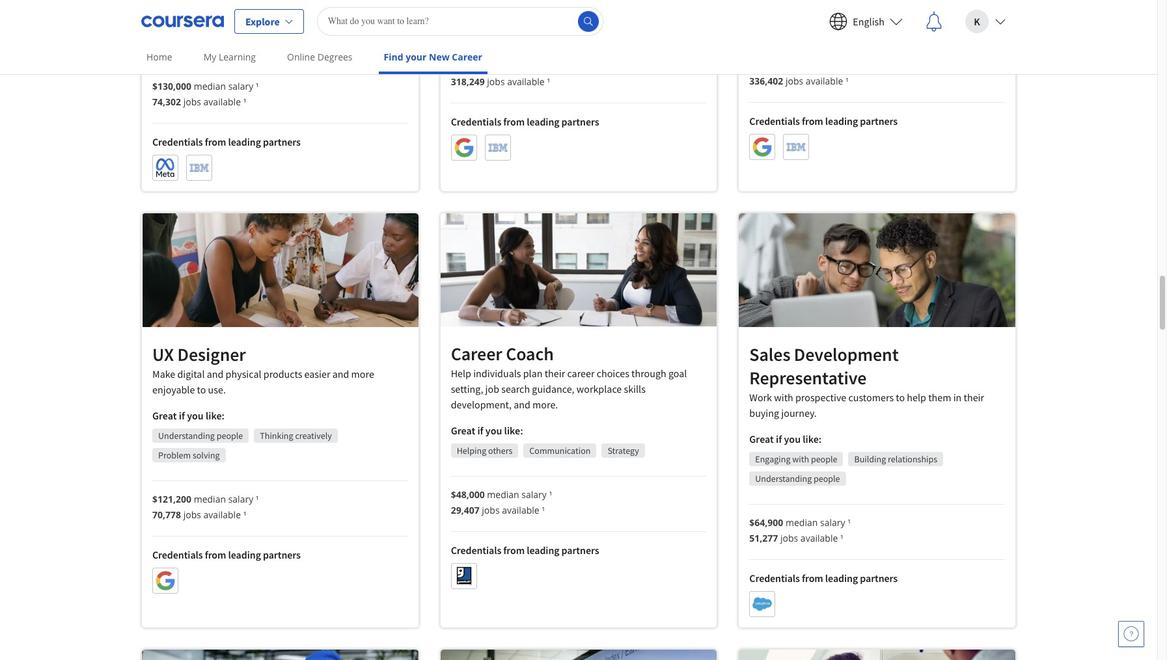 Task type: locate. For each thing, give the bounding box(es) containing it.
0 horizontal spatial understanding people
[[158, 430, 243, 442]]

1 horizontal spatial communication
[[909, 16, 970, 27]]

from down $130,000 median salary ¹ 74,302 jobs available ¹
[[205, 136, 226, 149]]

with
[[192, 17, 208, 29], [774, 391, 793, 404], [792, 454, 809, 466]]

1 horizontal spatial their
[[964, 391, 984, 404]]

physical
[[226, 368, 261, 381]]

and up use.
[[207, 368, 224, 381]]

great if you like:
[[152, 409, 225, 422], [451, 424, 523, 437], [749, 433, 822, 446]]

you up others
[[485, 424, 502, 437]]

journey.
[[781, 407, 817, 420]]

people left 'building'
[[811, 454, 837, 466]]

0 horizontal spatial you
[[187, 409, 204, 422]]

thinking creatively
[[260, 430, 332, 442]]

and
[[207, 368, 224, 381], [332, 368, 349, 381], [514, 398, 530, 411]]

¹
[[549, 60, 552, 72], [846, 75, 849, 87], [547, 76, 550, 88], [256, 80, 259, 93], [243, 96, 246, 108], [549, 489, 552, 501], [256, 493, 259, 506], [542, 504, 545, 517], [243, 509, 246, 521], [848, 517, 851, 529], [840, 533, 843, 545]]

with up journey.
[[774, 391, 793, 404]]

$48,000
[[451, 489, 485, 501]]

0 horizontal spatial solving
[[193, 450, 220, 461]]

None search field
[[317, 7, 603, 35]]

career up 318,249
[[452, 51, 482, 63]]

jobs inside $121,200 median salary ¹ 70,778 jobs available ¹
[[183, 509, 201, 521]]

career
[[452, 51, 482, 63], [451, 342, 502, 366]]

credentials from leading partners down $121,200 median salary ¹ 70,778 jobs available ¹
[[152, 549, 301, 562]]

problem
[[830, 16, 863, 27], [532, 16, 564, 28], [158, 450, 191, 461]]

great if you like: up helping others
[[451, 424, 523, 437]]

median inside $121,200 median salary ¹ 70,778 jobs available ¹
[[194, 493, 226, 506]]

2 horizontal spatial you
[[784, 433, 801, 446]]

median right $121,200
[[194, 493, 226, 506]]

1 vertical spatial communication
[[529, 445, 591, 457]]

find your new career link
[[379, 42, 487, 74]]

median down my
[[194, 80, 226, 93]]

my
[[204, 51, 216, 63]]

career up help on the bottom left
[[451, 342, 502, 366]]

jobs inside the $56,200 median salary ¹ 318,249 jobs available ¹
[[487, 76, 505, 88]]

credentials from leading partners
[[749, 115, 898, 128], [451, 115, 599, 128], [152, 136, 301, 149], [451, 544, 599, 557], [152, 549, 301, 562], [749, 572, 898, 585]]

2 horizontal spatial solving
[[865, 16, 892, 27]]

$56,200 median salary ¹ 318,249 jobs available ¹
[[451, 60, 552, 88]]

2 horizontal spatial problem solving
[[830, 16, 892, 27]]

median right $64,900
[[786, 517, 818, 529]]

like: up others
[[504, 424, 523, 437]]

creatively
[[295, 430, 332, 442]]

to
[[197, 383, 206, 396], [896, 391, 905, 404]]

working
[[158, 17, 190, 29]]

problem solving
[[830, 16, 892, 27], [532, 16, 593, 28], [158, 450, 220, 461]]

communication down more.
[[529, 445, 591, 457]]

2 horizontal spatial like:
[[803, 433, 822, 446]]

0 horizontal spatial like:
[[206, 409, 225, 422]]

leading down $121,200 median salary ¹ 70,778 jobs available ¹
[[228, 549, 261, 562]]

great up helping
[[451, 424, 475, 437]]

if
[[179, 409, 185, 422], [477, 424, 483, 437], [776, 433, 782, 446]]

from
[[802, 115, 823, 128], [503, 115, 525, 128], [205, 136, 226, 149], [503, 544, 525, 557], [205, 549, 226, 562], [802, 572, 823, 585]]

like: for representative
[[803, 433, 822, 446]]

available inside the $56,200 median salary ¹ 318,249 jobs available ¹
[[507, 76, 545, 88]]

1 horizontal spatial if
[[477, 424, 483, 437]]

setting,
[[451, 383, 483, 396]]

1 horizontal spatial great if you like:
[[451, 424, 523, 437]]

credentials down '51,277'
[[749, 572, 800, 585]]

credentials from leading partners down $130,000 median salary ¹ 74,302 jobs available ¹
[[152, 136, 301, 149]]

0 horizontal spatial great
[[152, 409, 177, 422]]

great if you like: up engaging with people
[[749, 433, 822, 446]]

2 horizontal spatial great
[[749, 433, 774, 446]]

2 horizontal spatial problem
[[830, 16, 863, 27]]

career inside career coach help individuals plan their career choices through goal setting, job search guidance, workplace skills development, and more.
[[451, 342, 502, 366]]

1 horizontal spatial like:
[[504, 424, 523, 437]]

jobs for $64,900 median salary ¹ 51,277 jobs available ¹
[[780, 533, 798, 545]]

through
[[631, 367, 666, 380]]

sales
[[749, 343, 790, 367]]

1 horizontal spatial to
[[896, 391, 905, 404]]

more
[[351, 368, 374, 381]]

leading down $64,900 median salary ¹ 51,277 jobs available ¹
[[825, 572, 858, 585]]

their inside career coach help individuals plan their career choices through goal setting, job search guidance, workplace skills development, and more.
[[545, 367, 565, 380]]

like: for help
[[504, 424, 523, 437]]

median right $48,000
[[487, 489, 519, 501]]

What do you want to learn? text field
[[317, 7, 603, 35]]

1 horizontal spatial problem solving
[[532, 16, 593, 28]]

available inside the $48,000 median salary ¹ 29,407 jobs available ¹
[[502, 504, 539, 517]]

thinking
[[260, 430, 293, 442]]

336,402
[[749, 75, 783, 87]]

with right engaging
[[792, 454, 809, 466]]

jobs right '51,277'
[[780, 533, 798, 545]]

salary inside the $48,000 median salary ¹ 29,407 jobs available ¹
[[522, 489, 547, 501]]

their
[[545, 367, 565, 380], [964, 391, 984, 404]]

credentials
[[749, 115, 800, 128], [451, 115, 501, 128], [152, 136, 203, 149], [451, 544, 501, 557], [152, 549, 203, 562], [749, 572, 800, 585]]

online degrees
[[287, 51, 352, 63]]

2 horizontal spatial if
[[776, 433, 782, 446]]

if up engaging
[[776, 433, 782, 446]]

with for working
[[192, 17, 208, 29]]

understanding people down use.
[[158, 430, 243, 442]]

salary inside $121,200 median salary ¹ 70,778 jobs available ¹
[[228, 493, 253, 506]]

0 horizontal spatial to
[[197, 383, 206, 396]]

more.
[[533, 398, 558, 411]]

use.
[[208, 383, 226, 396]]

1 vertical spatial understanding
[[755, 473, 812, 485]]

my learning link
[[198, 42, 261, 72]]

communication for helping others
[[529, 445, 591, 457]]

great if you like: down enjoyable
[[152, 409, 225, 422]]

$130,000
[[152, 80, 191, 93]]

partners
[[860, 115, 898, 128], [561, 115, 599, 128], [263, 136, 301, 149], [561, 544, 599, 557], [263, 549, 301, 562], [860, 572, 898, 585]]

engaging
[[755, 454, 791, 466]]

their right in
[[964, 391, 984, 404]]

people
[[217, 430, 243, 442], [811, 454, 837, 466], [814, 473, 840, 485]]

0 vertical spatial understanding
[[158, 430, 215, 442]]

and down search
[[514, 398, 530, 411]]

great for make
[[152, 409, 177, 422]]

1 horizontal spatial problem
[[532, 16, 564, 28]]

2 horizontal spatial great if you like:
[[749, 433, 822, 446]]

1 horizontal spatial you
[[485, 424, 502, 437]]

building
[[854, 454, 886, 466]]

available for $64,900 median salary ¹ 51,277 jobs available ¹
[[801, 533, 838, 545]]

median inside $64,900 median salary ¹ 51,277 jobs available ¹
[[786, 517, 818, 529]]

patterns
[[304, 17, 336, 29]]

1 horizontal spatial great
[[451, 424, 475, 437]]

median right $56,200
[[487, 60, 519, 72]]

29,407
[[451, 504, 480, 517]]

numbers
[[210, 17, 244, 29]]

0 horizontal spatial if
[[179, 409, 185, 422]]

you up engaging with people
[[784, 433, 801, 446]]

1 horizontal spatial understanding people
[[755, 473, 840, 485]]

salary for sales development representative
[[820, 517, 845, 529]]

understanding people
[[158, 430, 243, 442], [755, 473, 840, 485]]

ux designer image
[[142, 214, 418, 327]]

if down enjoyable
[[179, 409, 185, 422]]

help
[[451, 367, 471, 380]]

you down enjoyable
[[187, 409, 204, 422]]

available right 29,407
[[502, 504, 539, 517]]

available right 318,249
[[507, 76, 545, 88]]

0 horizontal spatial great if you like:
[[152, 409, 225, 422]]

available inside $121,200 median salary ¹ 70,778 jobs available ¹
[[203, 509, 241, 521]]

$64,900
[[749, 517, 783, 529]]

salary inside $130,000 median salary ¹ 74,302 jobs available ¹
[[228, 80, 253, 93]]

jobs
[[786, 75, 803, 87], [487, 76, 505, 88], [183, 96, 201, 108], [482, 504, 500, 517], [183, 509, 201, 521], [780, 533, 798, 545]]

english button
[[819, 0, 913, 42]]

development,
[[451, 398, 512, 411]]

jobs right 318,249
[[487, 76, 505, 88]]

jobs for $56,200 median salary ¹ 318,249 jobs available ¹
[[487, 76, 505, 88]]

you for help
[[485, 424, 502, 437]]

credentials down 336,402
[[749, 115, 800, 128]]

median for sales development representative
[[786, 517, 818, 529]]

great down enjoyable
[[152, 409, 177, 422]]

0 horizontal spatial understanding
[[158, 430, 215, 442]]

jobs inside the $48,000 median salary ¹ 29,407 jobs available ¹
[[482, 504, 500, 517]]

jobs right the 74,302
[[183, 96, 201, 108]]

0 horizontal spatial communication
[[529, 445, 591, 457]]

0 vertical spatial career
[[452, 51, 482, 63]]

individuals
[[473, 367, 521, 380]]

1 vertical spatial career
[[451, 342, 502, 366]]

median inside the $48,000 median salary ¹ 29,407 jobs available ¹
[[487, 489, 519, 501]]

jobs inside $130,000 median salary ¹ 74,302 jobs available ¹
[[183, 96, 201, 108]]

credentials from leading partners down 336,402 jobs available ¹
[[749, 115, 898, 128]]

with right the working
[[192, 17, 208, 29]]

available
[[806, 75, 843, 87], [507, 76, 545, 88], [203, 96, 241, 108], [502, 504, 539, 517], [203, 509, 241, 521], [801, 533, 838, 545]]

0 vertical spatial people
[[217, 430, 243, 442]]

0 vertical spatial with
[[192, 17, 208, 29]]

available inside $64,900 median salary ¹ 51,277 jobs available ¹
[[801, 533, 838, 545]]

if up helping others
[[477, 424, 483, 437]]

2 horizontal spatial and
[[514, 398, 530, 411]]

from down 336,402 jobs available ¹
[[802, 115, 823, 128]]

working with numbers
[[158, 17, 244, 29]]

understanding down enjoyable
[[158, 430, 215, 442]]

coach
[[506, 342, 554, 366]]

jobs right 70,778
[[183, 509, 201, 521]]

products
[[263, 368, 302, 381]]

available right 70,778
[[203, 509, 241, 521]]

1 vertical spatial their
[[964, 391, 984, 404]]

digital
[[177, 368, 205, 381]]

0 horizontal spatial and
[[207, 368, 224, 381]]

like:
[[206, 409, 225, 422], [504, 424, 523, 437], [803, 433, 822, 446]]

1 vertical spatial understanding people
[[755, 473, 840, 485]]

people left thinking
[[217, 430, 243, 442]]

1 horizontal spatial solving
[[566, 16, 593, 28]]

home link
[[141, 42, 177, 72]]

available down my learning
[[203, 96, 241, 108]]

available inside $130,000 median salary ¹ 74,302 jobs available ¹
[[203, 96, 241, 108]]

communication left k
[[909, 16, 970, 27]]

available for $130,000 median salary ¹ 74,302 jobs available ¹
[[203, 96, 241, 108]]

1 vertical spatial with
[[774, 391, 793, 404]]

available right '51,277'
[[801, 533, 838, 545]]

0 horizontal spatial their
[[545, 367, 565, 380]]

0 vertical spatial communication
[[909, 16, 970, 27]]

credentials from leading partners down the $56,200 median salary ¹ 318,249 jobs available ¹
[[451, 115, 599, 128]]

if for make
[[179, 409, 185, 422]]

available for $48,000 median salary ¹ 29,407 jobs available ¹
[[502, 504, 539, 517]]

2 vertical spatial with
[[792, 454, 809, 466]]

and left more
[[332, 368, 349, 381]]

to left help
[[896, 391, 905, 404]]

jobs inside $64,900 median salary ¹ 51,277 jobs available ¹
[[780, 533, 798, 545]]

like: up engaging with people
[[803, 433, 822, 446]]

salary inside $64,900 median salary ¹ 51,277 jobs available ¹
[[820, 517, 845, 529]]

people down engaging with people
[[814, 473, 840, 485]]

like: down use.
[[206, 409, 225, 422]]

to left use.
[[197, 383, 206, 396]]

credentials down 29,407
[[451, 544, 501, 557]]

jobs right 29,407
[[482, 504, 500, 517]]

0 vertical spatial their
[[545, 367, 565, 380]]

median for ux designer
[[194, 493, 226, 506]]

leading down the $48,000 median salary ¹ 29,407 jobs available ¹
[[527, 544, 559, 557]]

salary for ux designer
[[228, 493, 253, 506]]

my learning
[[204, 51, 256, 63]]

their up the guidance,
[[545, 367, 565, 380]]

understanding people down engaging with people
[[755, 473, 840, 485]]

to inside "sales development representative work with prospective customers to help them in their buying journey."
[[896, 391, 905, 404]]

communication
[[909, 16, 970, 27], [529, 445, 591, 457]]

0 vertical spatial understanding people
[[158, 430, 243, 442]]

them
[[928, 391, 951, 404]]

coursera image
[[141, 11, 224, 32]]

understanding down engaging
[[755, 473, 812, 485]]

enjoyable
[[152, 383, 195, 396]]

great up engaging
[[749, 433, 774, 446]]



Task type: describe. For each thing, give the bounding box(es) containing it.
74,302
[[152, 96, 181, 108]]

ux designer make digital and physical products easier and more enjoyable to use.
[[152, 343, 374, 396]]

jobs right 336,402
[[786, 75, 803, 87]]

and inside career coach help individuals plan their career choices through goal setting, job search guidance, workplace skills development, and more.
[[514, 398, 530, 411]]

available right 336,402
[[806, 75, 843, 87]]

salary inside the $56,200 median salary ¹ 318,249 jobs available ¹
[[522, 60, 547, 72]]

median for career coach
[[487, 489, 519, 501]]

helping others
[[457, 445, 513, 457]]

new
[[429, 51, 450, 63]]

work
[[749, 391, 772, 404]]

median inside the $56,200 median salary ¹ 318,249 jobs available ¹
[[487, 60, 519, 72]]

representative
[[749, 367, 867, 390]]

leading down $130,000 median salary ¹ 74,302 jobs available ¹
[[228, 136, 261, 149]]

318,249
[[451, 76, 485, 88]]

median inside $130,000 median salary ¹ 74,302 jobs available ¹
[[194, 80, 226, 93]]

learning
[[219, 51, 256, 63]]

1 vertical spatial people
[[811, 454, 837, 466]]

from down the $56,200 median salary ¹ 318,249 jobs available ¹
[[503, 115, 525, 128]]

great if you like: for make
[[152, 409, 225, 422]]

0 horizontal spatial problem
[[158, 450, 191, 461]]

ux
[[152, 343, 174, 366]]

jobs for $121,200 median salary ¹ 70,778 jobs available ¹
[[183, 509, 201, 521]]

guidance,
[[532, 383, 575, 396]]

leading down the $56,200 median salary ¹ 318,249 jobs available ¹
[[527, 115, 559, 128]]

great if you like: for representative
[[749, 433, 822, 446]]

buying
[[749, 407, 779, 420]]

online degrees link
[[282, 42, 358, 72]]

available for $56,200 median salary ¹ 318,249 jobs available ¹
[[507, 76, 545, 88]]

communication for problem solving
[[909, 16, 970, 27]]

find
[[384, 51, 403, 63]]

help
[[907, 391, 926, 404]]

to inside "ux designer make digital and physical products easier and more enjoyable to use."
[[197, 383, 206, 396]]

in
[[953, 391, 962, 404]]

choices
[[597, 367, 629, 380]]

prospective
[[795, 391, 846, 404]]

career
[[567, 367, 595, 380]]

degrees
[[317, 51, 352, 63]]

problem for median salary ¹
[[532, 16, 564, 28]]

help center image
[[1123, 627, 1139, 642]]

customers
[[848, 391, 894, 404]]

solving for median salary ¹
[[566, 16, 593, 28]]

career coach help individuals plan their career choices through goal setting, job search guidance, workplace skills development, and more.
[[451, 342, 687, 411]]

$121,200
[[152, 493, 191, 506]]

if for representative
[[776, 433, 782, 446]]

great if you like: for help
[[451, 424, 523, 437]]

goal
[[668, 367, 687, 380]]

problem solving for median salary ¹
[[532, 16, 593, 28]]

with for engaging
[[792, 454, 809, 466]]

others
[[488, 445, 513, 457]]

english
[[853, 15, 885, 28]]

great for help
[[451, 424, 475, 437]]

70,778
[[152, 509, 181, 521]]

0 horizontal spatial problem solving
[[158, 450, 220, 461]]

problem for jobs available ¹
[[830, 16, 863, 27]]

$130,000 median salary ¹ 74,302 jobs available ¹
[[152, 80, 259, 108]]

336,402 jobs available ¹
[[749, 75, 849, 87]]

credentials down 318,249
[[451, 115, 501, 128]]

credentials from leading partners down $64,900 median salary ¹ 51,277 jobs available ¹
[[749, 572, 898, 585]]

credentials down the 74,302
[[152, 136, 203, 149]]

identifying
[[261, 17, 302, 29]]

1 horizontal spatial and
[[332, 368, 349, 381]]

1 horizontal spatial understanding
[[755, 473, 812, 485]]

from down the $48,000 median salary ¹ 29,407 jobs available ¹
[[503, 544, 525, 557]]

workplace
[[577, 383, 622, 396]]

k button
[[955, 0, 1016, 42]]

51,277
[[749, 533, 778, 545]]

$56,200
[[451, 60, 485, 72]]

salary for career coach
[[522, 489, 547, 501]]

find your new career
[[384, 51, 482, 63]]

helping
[[457, 445, 486, 457]]

jobs for $130,000 median salary ¹ 74,302 jobs available ¹
[[183, 96, 201, 108]]

engaging with people
[[755, 454, 837, 466]]

k
[[974, 15, 980, 28]]

solving for jobs available ¹
[[865, 16, 892, 27]]

2 vertical spatial people
[[814, 473, 840, 485]]

like: for make
[[206, 409, 225, 422]]

explore button
[[234, 9, 304, 34]]

job
[[485, 383, 499, 396]]

credentials from leading partners down the $48,000 median salary ¹ 29,407 jobs available ¹
[[451, 544, 599, 557]]

relationships
[[888, 454, 937, 466]]

$48,000 median salary ¹ 29,407 jobs available ¹
[[451, 489, 552, 517]]

skills
[[624, 383, 646, 396]]

great for representative
[[749, 433, 774, 446]]

search
[[501, 383, 530, 396]]

their inside "sales development representative work with prospective customers to help them in their buying journey."
[[964, 391, 984, 404]]

problem solving for jobs available ¹
[[830, 16, 892, 27]]

identifying patterns
[[261, 17, 336, 29]]

make
[[152, 368, 175, 381]]

easier
[[304, 368, 330, 381]]

from down $121,200 median salary ¹ 70,778 jobs available ¹
[[205, 549, 226, 562]]

your
[[406, 51, 427, 63]]

sales development representative image
[[739, 214, 1015, 328]]

if for help
[[477, 424, 483, 437]]

with inside "sales development representative work with prospective customers to help them in their buying journey."
[[774, 391, 793, 404]]

jobs for $48,000 median salary ¹ 29,407 jobs available ¹
[[482, 504, 500, 517]]

building relationships
[[854, 454, 937, 466]]

explore
[[245, 15, 280, 28]]

sales development representative work with prospective customers to help them in their buying journey.
[[749, 343, 984, 420]]

available for $121,200 median salary ¹ 70,778 jobs available ¹
[[203, 509, 241, 521]]

plan
[[523, 367, 543, 380]]

credentials down 70,778
[[152, 549, 203, 562]]

you for representative
[[784, 433, 801, 446]]

you for make
[[187, 409, 204, 422]]

development
[[794, 343, 899, 367]]

from down $64,900 median salary ¹ 51,277 jobs available ¹
[[802, 572, 823, 585]]

designer
[[177, 343, 246, 366]]

$121,200 median salary ¹ 70,778 jobs available ¹
[[152, 493, 259, 521]]

leading down 336,402 jobs available ¹
[[825, 115, 858, 128]]

$64,900 median salary ¹ 51,277 jobs available ¹
[[749, 517, 851, 545]]

strategy
[[608, 445, 639, 457]]

home
[[146, 51, 172, 63]]

online
[[287, 51, 315, 63]]



Task type: vqa. For each thing, say whether or not it's contained in the screenshot.
My Learning
yes



